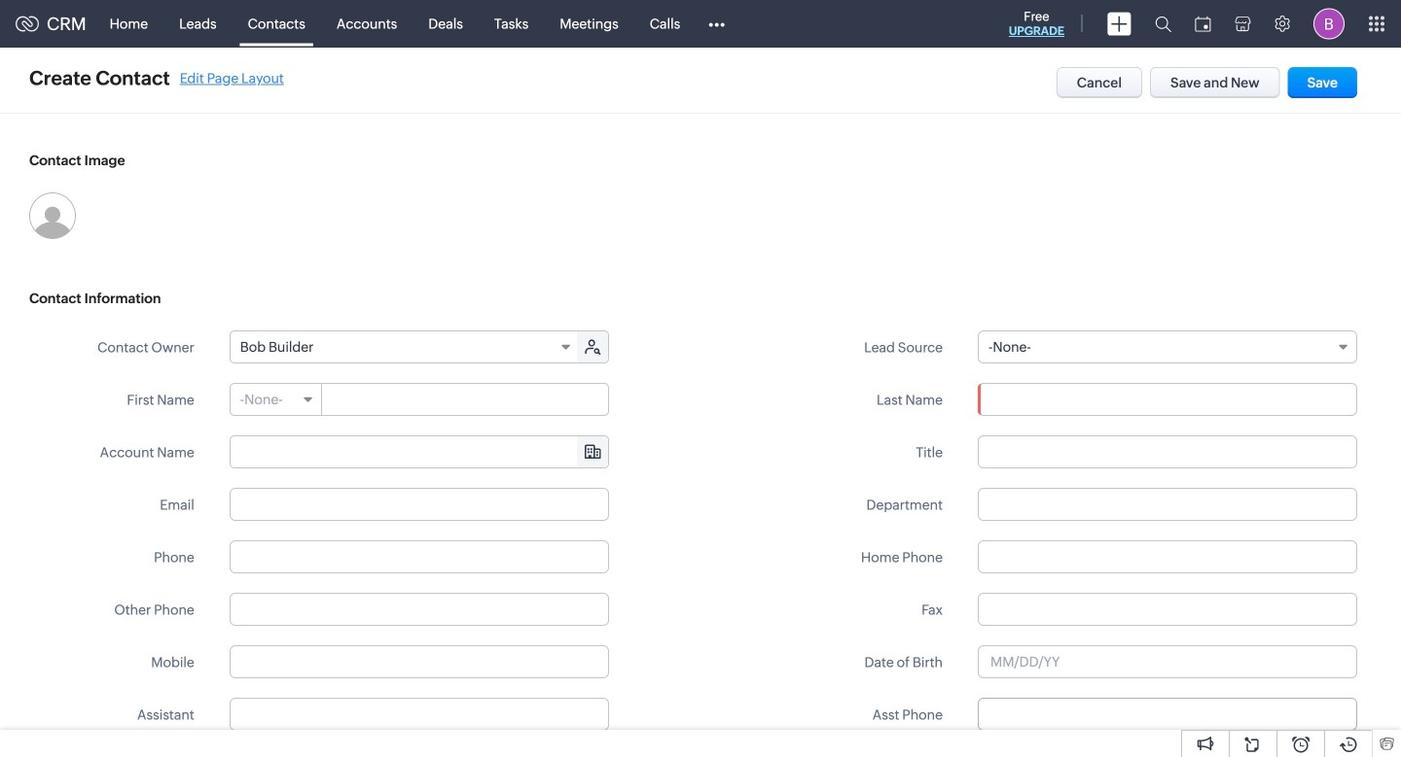Task type: locate. For each thing, give the bounding box(es) containing it.
image image
[[29, 193, 76, 239]]

profile image
[[1314, 8, 1345, 39]]

logo image
[[16, 16, 39, 32]]

search image
[[1155, 16, 1171, 32]]

Other Modules field
[[696, 8, 738, 39]]

None field
[[230, 332, 579, 363], [230, 384, 322, 415], [230, 437, 608, 468], [230, 332, 579, 363], [230, 384, 322, 415], [230, 437, 608, 468]]

None text field
[[978, 383, 1357, 416], [323, 384, 608, 415], [978, 436, 1357, 469], [230, 437, 608, 468], [978, 488, 1357, 522], [229, 541, 609, 574], [978, 541, 1357, 574], [229, 699, 609, 732], [978, 699, 1357, 732], [978, 383, 1357, 416], [323, 384, 608, 415], [978, 436, 1357, 469], [230, 437, 608, 468], [978, 488, 1357, 522], [229, 541, 609, 574], [978, 541, 1357, 574], [229, 699, 609, 732], [978, 699, 1357, 732]]

None text field
[[229, 488, 609, 522], [229, 594, 609, 627], [978, 594, 1357, 627], [229, 646, 609, 679], [229, 488, 609, 522], [229, 594, 609, 627], [978, 594, 1357, 627], [229, 646, 609, 679]]



Task type: describe. For each thing, give the bounding box(es) containing it.
calendar image
[[1195, 16, 1211, 32]]

create menu element
[[1096, 0, 1143, 47]]

profile element
[[1302, 0, 1356, 47]]

search element
[[1143, 0, 1183, 48]]

MM/DD/YY text field
[[978, 646, 1357, 679]]

create menu image
[[1107, 12, 1132, 36]]



Task type: vqa. For each thing, say whether or not it's contained in the screenshot.
the Other Modules field
yes



